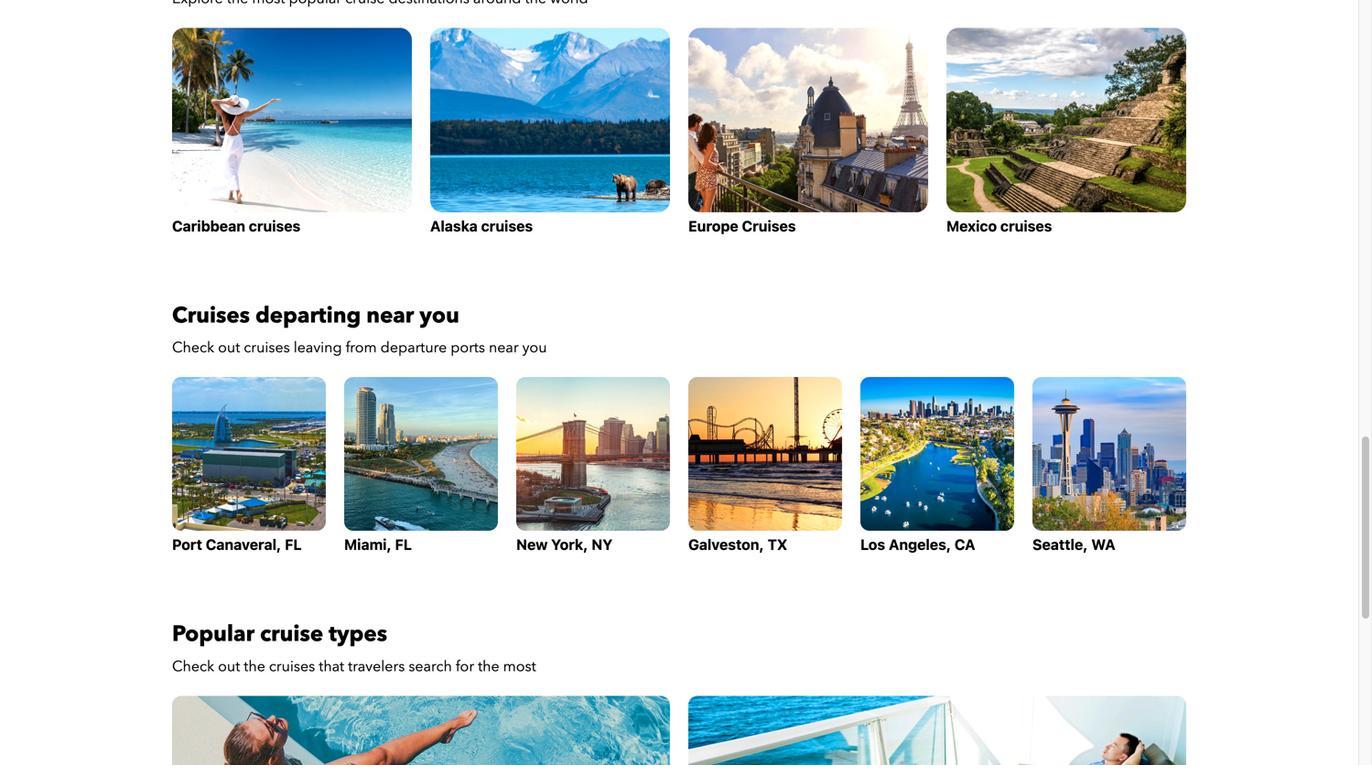 Task type: describe. For each thing, give the bounding box(es) containing it.
new york, ny link
[[517, 378, 670, 554]]

0 vertical spatial you
[[420, 301, 460, 331]]

mexico
[[947, 218, 997, 235]]

mexico cruises
[[947, 218, 1053, 235]]

alaska
[[430, 218, 478, 235]]

new york, ny image
[[517, 378, 670, 531]]

los angeles, ca image
[[861, 378, 1015, 531]]

new
[[517, 536, 548, 554]]

out inside popular cruise types check out the cruises that travelers search for the most
[[218, 657, 240, 677]]

los angeles, ca
[[861, 536, 976, 554]]

travelers
[[348, 657, 405, 677]]

wa
[[1092, 536, 1116, 554]]

out inside the cruises departing near you check out cruises leaving from departure ports near you
[[218, 338, 240, 358]]

for
[[456, 657, 474, 677]]

port
[[172, 536, 202, 554]]

ports
[[451, 338, 485, 358]]

alaska cruises
[[430, 218, 533, 235]]

caribbean cruises link
[[172, 28, 412, 235]]

balcony & suite deals image
[[689, 696, 1187, 766]]

departure
[[381, 338, 447, 358]]

los angeles, ca link
[[861, 378, 1015, 554]]

cruises for caribbean cruises
[[249, 218, 301, 235]]

1 vertical spatial near
[[489, 338, 519, 358]]

miami, fl
[[344, 536, 412, 554]]

canaveral,
[[206, 536, 281, 554]]

galveston,
[[689, 536, 765, 554]]

cruises inside the cruises departing near you check out cruises leaving from departure ports near you
[[244, 338, 290, 358]]

port canaveral, fl image
[[172, 378, 326, 531]]

fl inside port canaveral, fl link
[[285, 536, 302, 554]]

cruise
[[260, 620, 323, 650]]

that
[[319, 657, 344, 677]]

europe
[[689, 218, 739, 235]]

mexico cruises image
[[947, 28, 1187, 213]]



Task type: locate. For each thing, give the bounding box(es) containing it.
0 vertical spatial out
[[218, 338, 240, 358]]

europe cruises link
[[689, 28, 929, 235]]

cruises departing near you check out cruises leaving from departure ports near you
[[172, 301, 547, 358]]

cruises inside the cruises departing near you check out cruises leaving from departure ports near you
[[172, 301, 250, 331]]

1 horizontal spatial cruises
[[742, 218, 796, 235]]

the
[[244, 657, 265, 677], [478, 657, 500, 677]]

seattle, wa image
[[1033, 378, 1187, 531]]

0 horizontal spatial cruises
[[172, 301, 250, 331]]

0 horizontal spatial near
[[367, 301, 414, 331]]

0 vertical spatial check
[[172, 338, 214, 358]]

los
[[861, 536, 886, 554]]

1 horizontal spatial you
[[523, 338, 547, 358]]

leaving
[[294, 338, 342, 358]]

check
[[172, 338, 214, 358], [172, 657, 214, 677]]

1 vertical spatial check
[[172, 657, 214, 677]]

alaska cruises link
[[430, 28, 670, 235]]

cruises down cruise
[[269, 657, 315, 677]]

out
[[218, 338, 240, 358], [218, 657, 240, 677]]

popular
[[172, 620, 255, 650]]

2 fl from the left
[[395, 536, 412, 554]]

0 horizontal spatial the
[[244, 657, 265, 677]]

cruises left leaving
[[244, 338, 290, 358]]

seattle, wa
[[1033, 536, 1116, 554]]

check inside the cruises departing near you check out cruises leaving from departure ports near you
[[172, 338, 214, 358]]

fl
[[285, 536, 302, 554], [395, 536, 412, 554]]

port canaveral, fl link
[[172, 378, 326, 554]]

galveston, tx image
[[689, 378, 843, 531]]

you right the ports
[[523, 338, 547, 358]]

cruises for alaska cruises
[[481, 218, 533, 235]]

seattle, wa link
[[1033, 378, 1187, 554]]

you
[[420, 301, 460, 331], [523, 338, 547, 358]]

port canaveral, fl
[[172, 536, 302, 554]]

2 out from the top
[[218, 657, 240, 677]]

out down popular
[[218, 657, 240, 677]]

the down cruise
[[244, 657, 265, 677]]

fl right canaveral,
[[285, 536, 302, 554]]

cruises down caribbean at the left top of the page
[[172, 301, 250, 331]]

near right the ports
[[489, 338, 519, 358]]

last-minute cruises image
[[172, 696, 670, 766]]

caribbean cruises
[[172, 218, 301, 235]]

1 vertical spatial you
[[523, 338, 547, 358]]

1 horizontal spatial near
[[489, 338, 519, 358]]

cruises inside popular cruise types check out the cruises that travelers search for the most
[[269, 657, 315, 677]]

ny
[[592, 536, 613, 554]]

cruises for mexico cruises
[[1001, 218, 1053, 235]]

1 horizontal spatial the
[[478, 657, 500, 677]]

caribbean cruises image
[[172, 28, 412, 213]]

1 out from the top
[[218, 338, 240, 358]]

miami,
[[344, 536, 392, 554]]

most
[[503, 657, 536, 677]]

tx
[[768, 536, 788, 554]]

1 vertical spatial cruises
[[172, 301, 250, 331]]

cruises right europe
[[742, 218, 796, 235]]

europe image
[[689, 28, 929, 213]]

galveston, tx link
[[689, 378, 843, 554]]

angeles,
[[889, 536, 952, 554]]

check inside popular cruise types check out the cruises that travelers search for the most
[[172, 657, 214, 677]]

0 vertical spatial cruises
[[742, 218, 796, 235]]

miami, fl link
[[344, 378, 498, 554]]

cruises right caribbean at the left top of the page
[[249, 218, 301, 235]]

mexico cruises link
[[947, 28, 1187, 235]]

york,
[[552, 536, 588, 554]]

cruises right alaska
[[481, 218, 533, 235]]

near
[[367, 301, 414, 331], [489, 338, 519, 358]]

new york, ny
[[517, 536, 613, 554]]

out left leaving
[[218, 338, 240, 358]]

1 fl from the left
[[285, 536, 302, 554]]

0 horizontal spatial fl
[[285, 536, 302, 554]]

from
[[346, 338, 377, 358]]

2 check from the top
[[172, 657, 214, 677]]

galveston, tx
[[689, 536, 788, 554]]

cruises right mexico in the right of the page
[[1001, 218, 1053, 235]]

europe cruises
[[689, 218, 796, 235]]

2 the from the left
[[478, 657, 500, 677]]

miami, fl image
[[344, 378, 498, 531]]

cruises
[[249, 218, 301, 235], [481, 218, 533, 235], [1001, 218, 1053, 235], [244, 338, 290, 358], [269, 657, 315, 677]]

0 vertical spatial near
[[367, 301, 414, 331]]

1 check from the top
[[172, 338, 214, 358]]

fl inside miami, fl link
[[395, 536, 412, 554]]

departing
[[256, 301, 361, 331]]

0 horizontal spatial you
[[420, 301, 460, 331]]

1 vertical spatial out
[[218, 657, 240, 677]]

1 horizontal spatial fl
[[395, 536, 412, 554]]

1 the from the left
[[244, 657, 265, 677]]

search
[[409, 657, 452, 677]]

fl right 'miami,'
[[395, 536, 412, 554]]

you up the departure
[[420, 301, 460, 331]]

caribbean
[[172, 218, 245, 235]]

the right for
[[478, 657, 500, 677]]

ca
[[955, 536, 976, 554]]

near up the departure
[[367, 301, 414, 331]]

seattle,
[[1033, 536, 1089, 554]]

popular cruise types check out the cruises that travelers search for the most
[[172, 620, 536, 677]]

types
[[329, 620, 387, 650]]

cruises
[[742, 218, 796, 235], [172, 301, 250, 331]]



Task type: vqa. For each thing, say whether or not it's contained in the screenshot.
alaska
yes



